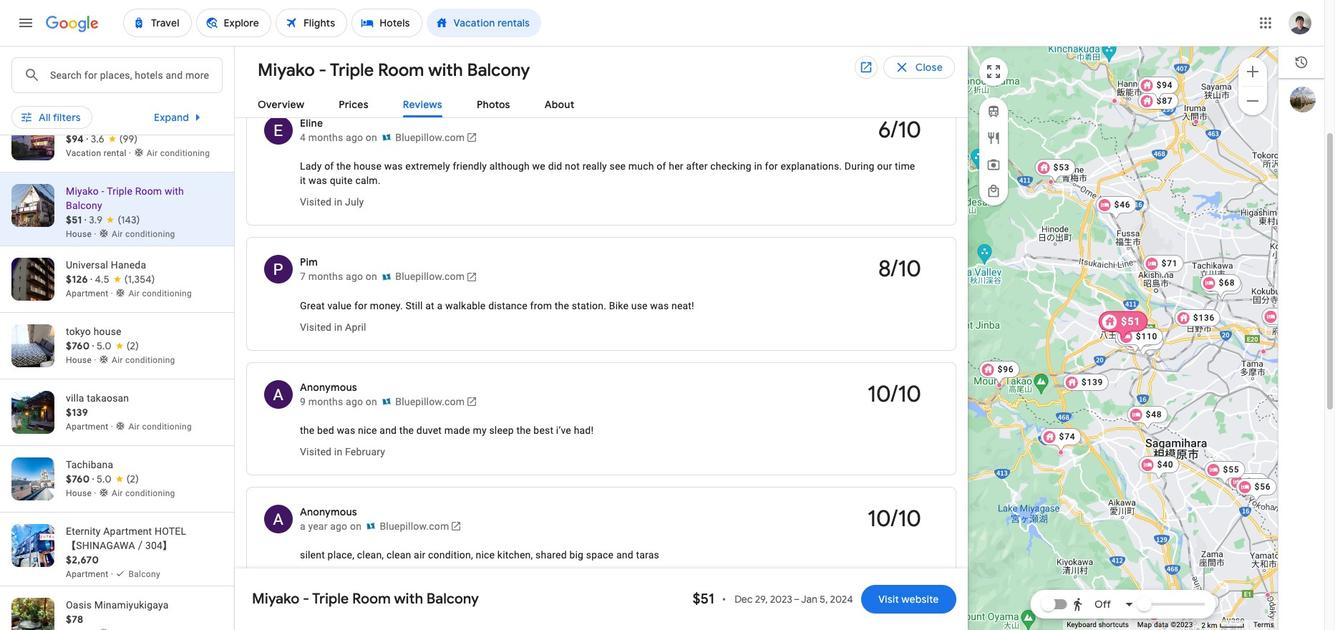 Task type: vqa. For each thing, say whether or not it's contained in the screenshot.


Task type: locate. For each thing, give the bounding box(es) containing it.
air conditioning for haneda
[[129, 289, 192, 299]]

in right the checking
[[755, 161, 763, 172]]

1 vertical spatial 5.0
[[97, 340, 112, 352]]

- inside the miyako - triple room with balcony $51 ·
[[101, 186, 104, 197]]

2 vertical spatial $94
[[1198, 597, 1214, 607]]

air conditioning up the takaosan
[[112, 355, 175, 365]]

$41
[[1054, 163, 1070, 173]]

1 all from the top
[[39, 62, 51, 75]]

0 vertical spatial filters
[[53, 62, 81, 75]]

2 km button
[[1198, 620, 1250, 630]]

ago for was
[[346, 396, 363, 407]]

air conditioning down the "(1,354)"
[[129, 289, 192, 299]]

2 10/10 from the top
[[868, 504, 922, 534]]

see
[[610, 161, 626, 172]]

· left 3.6
[[86, 133, 88, 145]]

1 of from the left
[[325, 161, 334, 172]]

after
[[687, 161, 708, 172]]

list
[[264, 0, 940, 40]]

0 vertical spatial (2)
[[126, 73, 138, 86]]

main menu image
[[17, 14, 34, 32]]

apartment · down 4.5
[[66, 289, 116, 299]]

a left year
[[300, 521, 306, 532]]

bluepillow.com link up air
[[364, 519, 462, 534]]

apartment · down $2,670
[[66, 569, 116, 580]]

ago for the
[[346, 132, 363, 143]]

2 apartment · from the top
[[66, 289, 116, 299]]

recently viewed image
[[1295, 55, 1309, 69]]

ago for for
[[346, 271, 363, 282]]

place,
[[328, 550, 355, 561]]

on for a year ago on
[[350, 521, 362, 532]]

air down tokyo house $760 ·
[[112, 355, 123, 365]]

bluepillow.com link up duvet on the bottom left of page
[[380, 394, 478, 409]]

months down eline
[[309, 132, 343, 143]]

air down the "(1,354)"
[[129, 289, 140, 299]]

bluepillow.com up at
[[393, 271, 465, 282]]

air for -
[[112, 229, 123, 239]]

space
[[587, 550, 614, 561]]

$39
[[1164, 609, 1181, 619]]

0 vertical spatial 5 out of 5 stars from 2 reviews image
[[96, 72, 138, 87]]

2 vertical spatial $51
[[693, 590, 715, 608]]

eternity apartment hotel 【shinagawa／304】 $2,670
[[66, 526, 186, 567]]

(2) for house
[[127, 340, 139, 352]]

air conditioning for -
[[112, 229, 175, 239]]

visited down bed
[[300, 446, 332, 458]]

1 vertical spatial (2)
[[127, 340, 139, 352]]

time
[[895, 161, 916, 172]]

air conditioning for penthouse
[[129, 89, 192, 99]]

1 vertical spatial -
[[101, 186, 104, 197]]

miyako - triple room with balcony $51 ·
[[66, 186, 184, 226]]

house · down 3.9 at the top left of the page
[[66, 229, 99, 239]]

in left february in the bottom left of the page
[[334, 446, 343, 458]]

0 vertical spatial nice
[[358, 425, 377, 436]]

friendly 民宿 - double room with balcony image
[[1059, 450, 1064, 456]]

house
[[354, 161, 382, 172], [94, 326, 122, 337]]

zoom in map image
[[1245, 63, 1262, 80]]

1 visited from the top
[[300, 196, 332, 208]]

a right at
[[437, 300, 443, 311]]

bed
[[317, 425, 334, 436]]

visit
[[879, 593, 900, 606]]

filters form
[[11, 1, 665, 100]]

2 vertical spatial visited
[[300, 446, 332, 458]]

visit website
[[879, 593, 940, 606]]

visited down the great
[[300, 321, 332, 333]]

on for 9 months ago on
[[366, 396, 377, 407]]

1 vertical spatial and
[[617, 550, 634, 561]]

with up reviews
[[428, 59, 463, 81]]

3 visited from the top
[[300, 446, 332, 458]]

open in new tab image
[[860, 60, 874, 74]]

air
[[414, 550, 426, 561]]

filters inside button
[[53, 62, 81, 75]]

tachibana $760 ·
[[66, 459, 113, 486]]

5 out of 5 stars from 2 reviews image
[[96, 72, 138, 87], [97, 339, 139, 353], [97, 472, 139, 486]]

visited for 10/10
[[300, 446, 332, 458]]

miyako - triple room with balcony inside heading
[[258, 59, 530, 81]]

1 (2) from the top
[[126, 73, 138, 86]]

filters for all filters
[[53, 111, 81, 124]]

1 apartment · from the top
[[66, 89, 116, 99]]

house · down tachibana $760 ·
[[66, 489, 99, 499]]

visited in april
[[300, 321, 366, 333]]

bluepillow.com link for the
[[380, 394, 478, 409]]

3 house · from the top
[[66, 489, 99, 499]]

0 horizontal spatial of
[[325, 161, 334, 172]]

1 months from the top
[[309, 132, 343, 143]]

1 horizontal spatial for
[[765, 161, 778, 172]]

2 vertical spatial 5 out of 5 stars from 2 reviews image
[[97, 472, 139, 486]]

0 vertical spatial $94 link
[[1139, 77, 1179, 101]]

2 filters from the top
[[53, 111, 81, 124]]

1 horizontal spatial of
[[657, 161, 667, 172]]

yashio
[[99, 119, 130, 130]]

in for 10/10
[[334, 446, 343, 458]]

2 of from the left
[[657, 161, 667, 172]]

5.0 right (1)
[[96, 73, 111, 86]]

prices
[[339, 98, 369, 111]]

on for 4 months ago on
[[366, 132, 377, 143]]

all inside button
[[39, 111, 51, 124]]

air for haneda
[[129, 289, 140, 299]]

1 vertical spatial nice
[[476, 550, 495, 561]]

$94 link
[[1139, 77, 1179, 101], [1179, 594, 1220, 618]]

about
[[545, 98, 575, 111]]

on up february in the bottom left of the page
[[366, 396, 377, 407]]

$94 up 2
[[1198, 597, 1214, 607]]

0 horizontal spatial and
[[380, 425, 397, 436]]

air down tachibana $760 ·
[[112, 489, 123, 499]]

1 vertical spatial room
[[135, 186, 162, 197]]

1 anonymous from the top
[[300, 381, 357, 394]]

months for 6/10
[[309, 132, 343, 143]]

with up price
[[134, 45, 154, 57]]

0 vertical spatial house ·
[[66, 229, 99, 239]]

1 vertical spatial months
[[309, 271, 343, 282]]

house right tokyo
[[94, 326, 122, 337]]

air conditioning for yashio
[[147, 148, 210, 158]]

$46 link
[[1096, 196, 1137, 221]]

nice left kitchen,
[[476, 550, 495, 561]]

made
[[445, 425, 470, 436]]

all
[[39, 62, 51, 75], [39, 111, 51, 124]]

all left restay
[[39, 111, 51, 124]]

$71 link
[[1144, 255, 1184, 279]]

balcony up "minamiyukigaya"
[[129, 569, 160, 580]]

0 horizontal spatial house
[[94, 326, 122, 337]]

2 months from the top
[[309, 271, 343, 282]]

with inside the miyako - triple room with balcony $51 ·
[[165, 186, 184, 197]]

0 vertical spatial months
[[309, 132, 343, 143]]

1 vertical spatial for
[[355, 300, 368, 311]]

okumusashi inn image
[[1112, 98, 1118, 104]]

1 vertical spatial 10/10
[[868, 504, 922, 534]]

vacation rental ·
[[66, 148, 134, 158]]

all for all filters (1)
[[39, 62, 51, 75]]

2 horizontal spatial -
[[319, 59, 327, 81]]

room down clean,
[[352, 590, 391, 608]]

$94 down restay
[[66, 133, 84, 145]]

walkable
[[446, 300, 486, 311]]

10/10 for a year ago on
[[868, 504, 922, 534]]

balcony up 3.9 at the top left of the page
[[66, 200, 102, 211]]

1 vertical spatial triple
[[107, 186, 133, 197]]

balcony up photos
[[467, 59, 530, 81]]

house up calm.
[[354, 161, 382, 172]]

condition,
[[428, 550, 473, 561]]

1 vertical spatial $139
[[66, 406, 88, 419]]

filters inside button
[[53, 111, 81, 124]]

iruma daiichi hotel image
[[1194, 119, 1200, 125]]

3 5.0 from the top
[[97, 473, 112, 486]]

$51 left 3.9 at the top left of the page
[[66, 213, 82, 226]]

1 vertical spatial house
[[94, 326, 122, 337]]

0 vertical spatial miyako
[[258, 59, 315, 81]]

dec
[[735, 593, 753, 606]]

5 out of 5 stars from 2 reviews image up the takaosan
[[97, 339, 139, 353]]

triple inside heading
[[330, 59, 374, 81]]

in left july
[[334, 196, 343, 208]]

10/10 for 9 months ago on
[[868, 379, 922, 409]]

· left 4.5
[[91, 273, 93, 286]]

0 vertical spatial 5.0
[[96, 73, 111, 86]]

1 vertical spatial anonymous
[[300, 506, 357, 519]]

in left april
[[334, 321, 343, 333]]

triple
[[330, 59, 374, 81], [107, 186, 133, 197], [312, 590, 349, 608]]

bluepillow.com link up extremely
[[380, 130, 478, 145]]

· up the takaosan
[[92, 340, 94, 352]]

with inside the "#2, penthouse with 270° skyscraper view $574 ·"
[[134, 45, 154, 57]]

1 vertical spatial $94
[[66, 133, 84, 145]]

3 5 out of 5 stars from 2 reviews image from the top
[[97, 472, 139, 486]]

$760 down tokyo
[[66, 340, 90, 352]]

air conditioning down only)
[[147, 148, 210, 158]]

0 vertical spatial $760
[[66, 340, 90, 352]]

0 vertical spatial 10/10
[[868, 379, 922, 409]]

convenience stores, 24-hour supermarkets, pharmacies, japanese izakayas, and sho image
[[1261, 349, 1267, 355]]

on down prices
[[366, 132, 377, 143]]

ago up february in the bottom left of the page
[[346, 396, 363, 407]]

haneda
[[111, 259, 146, 271]]

bluepillow.com
[[393, 132, 465, 143], [393, 271, 465, 282], [393, 396, 465, 407], [377, 521, 449, 532]]

· inside the miyako - triple room with balcony $51 ·
[[85, 213, 87, 226]]

0 vertical spatial $139
[[1082, 377, 1104, 388]]

$94 link right okumusashi inn icon
[[1139, 77, 1179, 101]]

$87
[[1157, 96, 1174, 106]]

0 vertical spatial for
[[765, 161, 778, 172]]

(2) right tachibana $760 ·
[[127, 473, 139, 486]]

$760 down the tachibana
[[66, 473, 90, 486]]

· inside tachibana $760 ·
[[92, 473, 94, 486]]

1 $760 from the top
[[66, 340, 90, 352]]

all left $574 on the left top
[[39, 62, 51, 75]]

1 horizontal spatial $94
[[1157, 80, 1174, 90]]

tab list
[[235, 87, 968, 118]]

5.0 down the tachibana
[[97, 473, 112, 486]]

all for all filters
[[39, 111, 51, 124]]

0 horizontal spatial $139
[[66, 406, 88, 419]]

0 horizontal spatial $51
[[66, 213, 82, 226]]

anonymous
[[300, 381, 357, 394], [300, 506, 357, 519]]

$139
[[1082, 377, 1104, 388], [66, 406, 88, 419]]

friendly
[[453, 161, 487, 172]]

2 vertical spatial months
[[309, 396, 343, 407]]

air conditioning up "apartment"
[[112, 489, 175, 499]]

$40 link
[[1139, 456, 1180, 481]]

(1,354)
[[124, 273, 155, 286]]

bluepillow.com up air
[[377, 521, 449, 532]]

1 vertical spatial house ·
[[66, 355, 99, 365]]

1 horizontal spatial and
[[617, 550, 634, 561]]

· down the skyscraper
[[92, 73, 94, 86]]

2 (2) from the top
[[127, 340, 139, 352]]

of left her
[[657, 161, 667, 172]]

1 vertical spatial $94 link
[[1179, 594, 1220, 618]]

and up february in the bottom left of the page
[[380, 425, 397, 436]]

bluepillow.com for the
[[393, 396, 465, 407]]

with
[[134, 45, 154, 57], [428, 59, 463, 81], [165, 186, 184, 197], [394, 590, 423, 608]]

visited in february
[[300, 446, 385, 458]]

1 vertical spatial visited
[[300, 321, 332, 333]]

5 out of 5 stars from 2 reviews image down the tachibana
[[97, 472, 139, 486]]

bluepillow.com up duvet on the bottom left of page
[[393, 396, 465, 407]]

filters down #2, on the top left
[[53, 62, 81, 75]]

$58
[[1248, 477, 1264, 487]]

1 vertical spatial 5 out of 5 stars from 2 reviews image
[[97, 339, 139, 353]]

2 all from the top
[[39, 111, 51, 124]]

our
[[878, 161, 893, 172]]

1 5.0 from the top
[[96, 73, 111, 86]]

$40
[[1158, 460, 1174, 470]]

close button
[[884, 56, 956, 79]]

$94
[[1157, 80, 1174, 90], [66, 133, 84, 145], [1198, 597, 1214, 607]]

triple inside the miyako - triple room with balcony $51 ·
[[107, 186, 133, 197]]

· inside the "#2, penthouse with 270° skyscraper view $574 ·"
[[92, 73, 94, 86]]

on up money. on the left top of the page
[[366, 271, 377, 282]]

4.5 out of 5 stars from 1,354 reviews image
[[95, 272, 155, 287]]

2 5 out of 5 stars from 2 reviews image from the top
[[97, 339, 139, 353]]

$48
[[1147, 410, 1163, 420]]

0 vertical spatial room
[[378, 59, 424, 81]]

5.0 for penthouse
[[96, 73, 111, 86]]

air down "3.9 out of 5 stars from 143 reviews" image at the top of the page
[[112, 229, 123, 239]]

2 vertical spatial house ·
[[66, 489, 99, 499]]

【shinagawa／304】
[[66, 540, 173, 552]]

3 months from the top
[[309, 396, 343, 407]]

5 out of 5 stars from 2 reviews image down view
[[96, 72, 138, 87]]

1 vertical spatial filters
[[53, 111, 81, 124]]

1 horizontal spatial a
[[437, 300, 443, 311]]

february
[[345, 446, 385, 458]]

$139 down the villa
[[66, 406, 88, 419]]

zoom out map image
[[1245, 92, 1262, 109]]

9
[[300, 396, 306, 407]]

0 vertical spatial $51
[[66, 213, 82, 226]]

0 vertical spatial anonymous
[[300, 381, 357, 394]]

my
[[473, 425, 487, 436]]

restay
[[66, 119, 97, 130]]

the left duvet on the bottom left of page
[[400, 425, 414, 436]]

view
[[118, 59, 139, 71]]

2 vertical spatial 5.0
[[97, 473, 112, 486]]

filters down $574 on the left top
[[53, 111, 81, 124]]

0 vertical spatial house
[[354, 161, 382, 172]]

1 filters from the top
[[53, 62, 81, 75]]

· left 3.9 at the top left of the page
[[85, 213, 87, 226]]

3 (2) from the top
[[127, 473, 139, 486]]

1 horizontal spatial house
[[354, 161, 382, 172]]

overview
[[258, 98, 305, 111]]

bluepillow.com for extremely
[[393, 132, 465, 143]]

at
[[426, 300, 435, 311]]

(2) down view
[[126, 73, 138, 86]]

$94 link up 2
[[1179, 594, 1220, 618]]

visited in july
[[300, 196, 364, 208]]

1 house · from the top
[[66, 229, 99, 239]]

much
[[629, 161, 655, 172]]

#2, penthouse with 270° skyscraper view $574 ·
[[66, 45, 177, 86]]

website
[[902, 593, 940, 606]]

1 horizontal spatial -
[[303, 590, 310, 608]]

- down silent
[[303, 590, 310, 608]]

6/10
[[879, 115, 922, 145]]

was
[[384, 161, 403, 172], [309, 175, 327, 186], [651, 300, 669, 311], [337, 425, 356, 436]]

universal haneda $126 ·
[[66, 259, 146, 286]]

months for 10/10
[[309, 396, 343, 407]]

1 vertical spatial all
[[39, 111, 51, 124]]

months
[[309, 132, 343, 143], [309, 271, 343, 282], [309, 396, 343, 407]]

$139 link
[[1064, 374, 1110, 391]]

0 vertical spatial -
[[319, 59, 327, 81]]

ago up 'value'
[[346, 271, 363, 282]]

with down clean
[[394, 590, 423, 608]]

1 vertical spatial a
[[300, 521, 306, 532]]

apartment · down villa takaosan $139
[[66, 422, 116, 432]]

restay yashio (adult only) $94 ·
[[66, 119, 187, 145]]

all inside button
[[39, 62, 51, 75]]

shared
[[536, 550, 567, 561]]

0 horizontal spatial $94
[[66, 133, 84, 145]]

1 10/10 from the top
[[868, 379, 922, 409]]

2 horizontal spatial $94
[[1198, 597, 1214, 607]]

vanguard backpackers image
[[997, 383, 1003, 388]]

room up (143)
[[135, 186, 162, 197]]

guest rating button
[[311, 57, 420, 80]]

bluepillow.com up extremely
[[393, 132, 465, 143]]

2 vertical spatial miyako
[[252, 590, 300, 608]]

3 apartment · from the top
[[66, 422, 116, 432]]

2 horizontal spatial $51
[[1122, 316, 1141, 328]]

air down the price popup button
[[129, 89, 140, 99]]

the up quite
[[337, 161, 351, 172]]

1 vertical spatial $760
[[66, 473, 90, 486]]

clean
[[387, 550, 411, 561]]

2 house · from the top
[[66, 355, 99, 365]]

conditioning for house
[[125, 355, 175, 365]]

nice up february in the bottom left of the page
[[358, 425, 377, 436]]

anonymous up a year ago on
[[300, 506, 357, 519]]

$68 link
[[1201, 274, 1242, 299], [1202, 277, 1243, 302]]

balcony
[[467, 59, 530, 81], [66, 200, 102, 211], [129, 569, 160, 580], [427, 590, 479, 608]]

hotel
[[155, 526, 186, 537]]

Check-in text field
[[321, 12, 406, 45]]

air for yashio
[[147, 148, 158, 158]]

ago right year
[[330, 521, 348, 532]]

ago down prices
[[346, 132, 363, 143]]

view larger map image
[[986, 63, 1003, 80]]

0 horizontal spatial -
[[101, 186, 104, 197]]

$94 up $87
[[1157, 80, 1174, 90]]

1 vertical spatial miyako
[[66, 186, 99, 197]]

2 visited from the top
[[300, 321, 332, 333]]

recently viewed element
[[1279, 47, 1331, 78]]

· inside restay yashio (adult only) $94 ·
[[86, 133, 88, 145]]

miyako - triple room with balcony heading
[[246, 57, 530, 82]]

$51 left the •
[[693, 590, 715, 608]]

$139 down $51 link
[[1082, 377, 1104, 388]]

air down (adult at the left top of the page
[[147, 148, 158, 158]]

$56
[[1134, 333, 1151, 343], [1142, 337, 1159, 347], [1255, 482, 1272, 492]]

apartment ·
[[66, 89, 116, 99], [66, 289, 116, 299], [66, 422, 116, 432], [66, 569, 116, 580]]

2 5.0 from the top
[[97, 340, 112, 352]]

tokyo
[[66, 326, 91, 337]]

and left taras
[[617, 550, 634, 561]]

house inside lady of the house was extremely friendly although we did not really see much of her after checking in for explanations. during our time it was quite calm.
[[354, 161, 382, 172]]

2 vertical spatial (2)
[[127, 473, 139, 486]]

house · down tokyo house $760 ·
[[66, 355, 99, 365]]

house · for triple
[[66, 229, 99, 239]]

0 vertical spatial miyako - triple room with balcony
[[258, 59, 530, 81]]

5 out of 5 stars from 2 reviews image for penthouse
[[96, 72, 138, 87]]

2 vertical spatial room
[[352, 590, 391, 608]]

on up clean,
[[350, 521, 362, 532]]

0 horizontal spatial for
[[355, 300, 368, 311]]

- up 3.9 at the top left of the page
[[101, 186, 104, 197]]

0 vertical spatial triple
[[330, 59, 374, 81]]

$96 link
[[980, 361, 1020, 385]]

duvet
[[417, 425, 442, 436]]

$94 inside restay yashio (adult only) $94 ·
[[66, 133, 84, 145]]

air conditioning up expand
[[129, 89, 192, 99]]

5.0 up the takaosan
[[97, 340, 112, 352]]

2 anonymous from the top
[[300, 506, 357, 519]]

house inside tokyo house $760 ·
[[94, 326, 122, 337]]

really
[[583, 161, 607, 172]]

0 vertical spatial visited
[[300, 196, 332, 208]]

conditioning for -
[[125, 229, 175, 239]]

visited
[[300, 196, 332, 208], [300, 321, 332, 333], [300, 446, 332, 458]]

of right lady
[[325, 161, 334, 172]]

amenities, not selected image
[[518, 62, 531, 75]]

although
[[490, 161, 530, 172]]

her
[[669, 161, 684, 172]]

2 $760 from the top
[[66, 473, 90, 486]]

1 5 out of 5 stars from 2 reviews image from the top
[[96, 72, 138, 87]]

0 vertical spatial all
[[39, 62, 51, 75]]

for left "explanations."
[[765, 161, 778, 172]]



Task type: describe. For each thing, give the bounding box(es) containing it.
room inside the miyako - triple room with balcony $51 ·
[[135, 186, 162, 197]]

$97
[[998, 365, 1015, 375]]

$110 link
[[1118, 328, 1164, 352]]

#2,
[[66, 45, 80, 57]]

checking
[[711, 161, 752, 172]]

not
[[565, 161, 580, 172]]

pim
[[300, 256, 318, 269]]

expand button
[[137, 100, 223, 135]]

was right bed
[[337, 425, 356, 436]]

extremely
[[406, 161, 450, 172]]

air conditioning for house
[[112, 355, 175, 365]]

1 vertical spatial miyako - triple room with balcony
[[252, 590, 479, 608]]

1 horizontal spatial nice
[[476, 550, 495, 561]]

· inside tokyo house $760 ·
[[92, 340, 94, 352]]

silent
[[300, 550, 325, 561]]

$41 link
[[1035, 159, 1076, 183]]

eline
[[300, 117, 323, 130]]

miyako inside the miyako - triple room with balcony $51 ·
[[66, 186, 99, 197]]

the inside lady of the house was extremely friendly although we did not really see much of her after checking in for explanations. during our time it was quite calm.
[[337, 161, 351, 172]]

guest rating
[[335, 62, 395, 75]]

bluepillow.com link for extremely
[[380, 130, 478, 145]]

terms
[[1254, 621, 1275, 629]]

conditioning for yashio
[[160, 148, 210, 158]]

9 months ago on
[[300, 396, 380, 407]]

all filters (1)
[[39, 62, 94, 75]]

(143)
[[118, 213, 140, 226]]

青梅森の宿 - double or twin room image
[[1049, 179, 1054, 185]]

(2) for $760
[[127, 473, 139, 486]]

money.
[[370, 300, 403, 311]]

air for $760
[[112, 489, 123, 499]]

$110
[[1137, 332, 1158, 342]]

4
[[300, 132, 306, 143]]

type
[[259, 62, 281, 75]]

keyboard
[[1067, 621, 1097, 629]]

distance
[[489, 300, 528, 311]]

(99)
[[120, 133, 138, 145]]

air conditioning down the takaosan
[[129, 422, 192, 432]]

we
[[533, 161, 546, 172]]

anonymous for months
[[300, 381, 357, 394]]

tab list containing overview
[[235, 87, 968, 118]]

apartment
[[103, 526, 152, 537]]

had!
[[574, 425, 594, 436]]

3.6 out of 5 stars from 99 reviews image
[[91, 132, 138, 146]]

4 apartment · from the top
[[66, 569, 116, 580]]

year
[[308, 521, 328, 532]]

5 out of 5 stars from 2 reviews image for house
[[97, 339, 139, 353]]

miyako inside heading
[[258, 59, 315, 81]]

yamato daiichi hotel image
[[1266, 592, 1271, 598]]

only)
[[163, 119, 187, 130]]

rating
[[367, 62, 395, 75]]

eternity
[[66, 526, 101, 537]]

1 horizontal spatial $51
[[693, 590, 715, 608]]

balcony inside heading
[[467, 59, 530, 81]]

air for penthouse
[[129, 89, 140, 99]]

in inside lady of the house was extremely friendly although we did not really see much of her after checking in for explanations. during our time it was quite calm.
[[755, 161, 763, 172]]

taras
[[636, 550, 660, 561]]

tokyo house $760 ·
[[66, 326, 122, 352]]

house · for ·
[[66, 489, 99, 499]]

Search for places, hotels and more text field
[[49, 58, 222, 92]]

3.6
[[91, 133, 104, 145]]

in for 8/10
[[334, 321, 343, 333]]

penthouse
[[83, 45, 132, 57]]

shortcuts
[[1099, 621, 1130, 629]]

4.5
[[95, 273, 109, 286]]

0 vertical spatial $94
[[1157, 80, 1174, 90]]

months for 8/10
[[309, 271, 343, 282]]

bluepillow.com link for at
[[380, 270, 478, 284]]

0 horizontal spatial nice
[[358, 425, 377, 436]]

was right use
[[651, 300, 669, 311]]

$51 inside the miyako - triple room with balcony $51 ·
[[66, 213, 82, 226]]

· inside universal haneda $126 ·
[[91, 273, 93, 286]]

(adult
[[133, 119, 161, 130]]

the right from
[[555, 300, 570, 311]]

with inside heading
[[428, 59, 463, 81]]

2 vertical spatial -
[[303, 590, 310, 608]]

anonymous for year
[[300, 506, 357, 519]]

$58 link
[[1229, 473, 1270, 498]]

property type button
[[190, 57, 305, 80]]

5 out of 5 stars from 2 reviews image for $760
[[97, 472, 139, 486]]

$2,670
[[66, 554, 99, 567]]

2 km
[[1202, 621, 1220, 629]]

room inside heading
[[378, 59, 424, 81]]

map region
[[968, 46, 1279, 630]]

in for 6/10
[[334, 196, 343, 208]]

7
[[300, 271, 306, 282]]

was right 'it'
[[309, 175, 327, 186]]

april
[[345, 321, 366, 333]]

for inside lady of the house was extremely friendly although we did not really see much of her after checking in for explanations. during our time it was quite calm.
[[765, 161, 778, 172]]

price
[[136, 62, 160, 75]]

conditioning for haneda
[[142, 289, 192, 299]]

minamiyukigaya
[[94, 600, 169, 611]]

did
[[548, 161, 563, 172]]

universal
[[66, 259, 108, 271]]

station.
[[572, 300, 607, 311]]

dec 29, 2023 – jan 5, 2024
[[735, 593, 853, 606]]

villa takaosan $139
[[66, 393, 129, 419]]

oasis minamiyukigaya $78
[[66, 600, 169, 626]]

data
[[1155, 621, 1169, 629]]

©2023
[[1171, 621, 1194, 629]]

3.9 out of 5 stars from 143 reviews image
[[89, 213, 140, 227]]

balcony inside the miyako - triple room with balcony $51 ·
[[66, 200, 102, 211]]

the left best
[[517, 425, 531, 436]]

0 vertical spatial and
[[380, 425, 397, 436]]

(2) for penthouse
[[126, 73, 138, 86]]

$96
[[998, 365, 1015, 375]]

property type
[[215, 62, 281, 75]]

explanations.
[[781, 161, 843, 172]]

filters for all filters (1)
[[53, 62, 81, 75]]

2023 – jan
[[771, 593, 818, 606]]

5.0 for house
[[97, 340, 112, 352]]

was left extremely
[[384, 161, 403, 172]]

2 vertical spatial triple
[[312, 590, 349, 608]]

$39 link
[[1146, 605, 1187, 630]]

keyboard shortcuts
[[1067, 621, 1130, 629]]

$74
[[1060, 432, 1076, 442]]

conditioning for $760
[[125, 489, 175, 499]]

- inside heading
[[319, 59, 327, 81]]

air for house
[[112, 355, 123, 365]]

$136 link
[[1175, 309, 1221, 327]]

0 vertical spatial a
[[437, 300, 443, 311]]

visited for 8/10
[[300, 321, 332, 333]]

vacation
[[66, 148, 101, 158]]

5.0 for $760
[[97, 473, 112, 486]]

photos
[[477, 98, 511, 111]]

bike
[[609, 300, 629, 311]]

clear image
[[243, 21, 260, 38]]

use
[[632, 300, 648, 311]]

air conditioning for $760
[[112, 489, 175, 499]]

1 horizontal spatial $139
[[1082, 377, 1104, 388]]

Check-out text field
[[460, 12, 547, 45]]

off button
[[1069, 587, 1139, 622]]

$139 inside villa takaosan $139
[[66, 406, 88, 419]]

bluepillow.com for at
[[393, 271, 465, 282]]

visited for 6/10
[[300, 196, 332, 208]]

keyboard shortcuts button
[[1067, 620, 1130, 630]]

air down the takaosan
[[129, 422, 140, 432]]

$760 inside tachibana $760 ·
[[66, 473, 90, 486]]

clean,
[[357, 550, 384, 561]]

the left bed
[[300, 425, 315, 436]]

$74 link
[[1041, 428, 1082, 453]]

balcony down condition,
[[427, 590, 479, 608]]

$53 link
[[1035, 159, 1076, 183]]

on for 7 months ago on
[[366, 271, 377, 282]]

silent place, clean, clean air condition, nice kitchen, shared big space and taras
[[300, 550, 660, 561]]

off
[[1095, 598, 1112, 611]]

lady of the house was extremely friendly although we did not really see much of her after checking in for explanations. during our time it was quite calm.
[[300, 161, 916, 186]]

0 horizontal spatial a
[[300, 521, 306, 532]]

big
[[570, 550, 584, 561]]

$760 inside tokyo house $760 ·
[[66, 340, 90, 352]]

kitchen,
[[498, 550, 533, 561]]

best
[[534, 425, 554, 436]]

1 vertical spatial $51
[[1122, 316, 1141, 328]]

conditioning for penthouse
[[142, 89, 192, 99]]

house · for $760
[[66, 355, 99, 365]]

5,
[[820, 593, 828, 606]]



